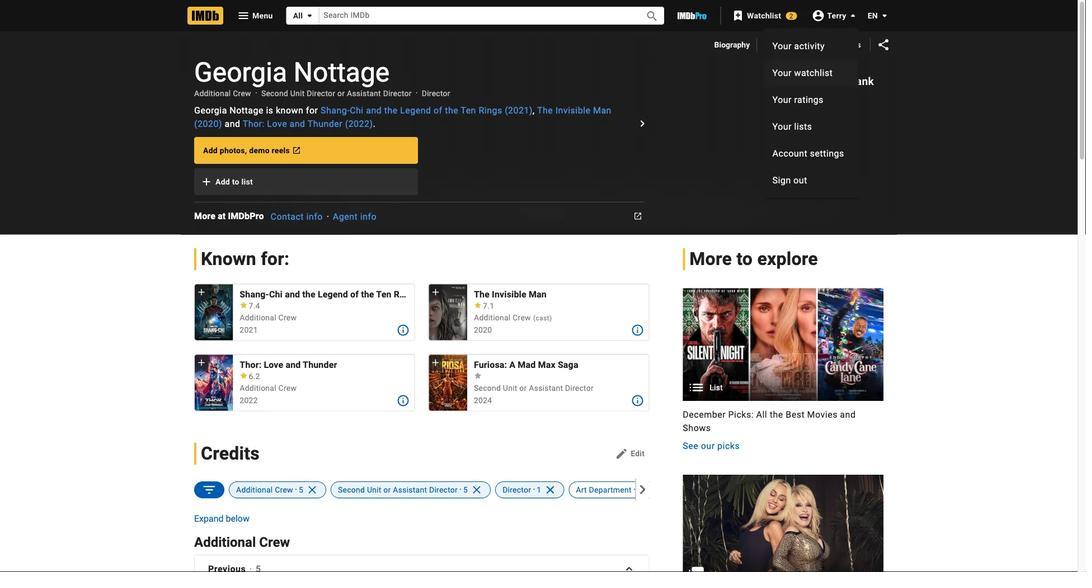 Task type: describe. For each thing, give the bounding box(es) containing it.
submit search image
[[646, 9, 659, 23]]

0 vertical spatial thunder
[[308, 118, 343, 129]]

second unit or assistant director
[[474, 384, 594, 393]]

more at imdbpro
[[194, 211, 264, 222]]

additional crew down 6.2
[[240, 384, 297, 393]]

group for furiosa: a mad max saga
[[429, 355, 467, 411]]

1 horizontal spatial launch image
[[632, 210, 645, 223]]

arrow drop down image
[[878, 9, 892, 22]]

the invisible man (2020) link
[[194, 105, 612, 129]]

expand
[[194, 514, 224, 524]]

contact info
[[271, 211, 323, 222]]

more image for saga
[[631, 394, 644, 408]]

see our picks button
[[683, 439, 740, 453]]

movies
[[807, 409, 838, 420]]

2022
[[240, 396, 258, 406]]

shang-chi and the legend of the ten rings (2021) link
[[321, 105, 533, 116]]

known
[[276, 105, 304, 116]]

chi inside button
[[269, 289, 283, 300]]

0 vertical spatial shang-
[[321, 105, 350, 116]]

december picks: all the best movies and shows link
[[683, 408, 884, 435]]

georgia for georgia nottage
[[194, 57, 287, 88]]

1 horizontal spatial arrow drop down image
[[847, 9, 860, 22]]

the for the invisible man
[[474, 289, 490, 300]]

russell crowe, natalie portman, christian bale, taika waititi, chris hemsworth, and tessa thompson in thor: love and thunder (2022) image
[[195, 355, 233, 411]]

chevron right image
[[622, 563, 636, 573]]

saga
[[558, 360, 579, 370]]

add to list
[[215, 177, 253, 186]]

more for more at imdbpro
[[194, 211, 215, 222]]

2020
[[474, 326, 492, 335]]

and thor: love and thunder (2022) .
[[222, 118, 376, 129]]

list link
[[683, 288, 884, 401]]

unit for second unit or assistant director
[[503, 384, 518, 393]]

the invisible man (2020)
[[194, 105, 612, 129]]

2021
[[240, 326, 258, 335]]

edit
[[631, 449, 645, 458]]

of inside button
[[350, 289, 359, 300]]

imdbpro inside button
[[228, 211, 264, 222]]

see our picks
[[683, 441, 740, 451]]

(2021)
[[505, 105, 533, 116]]

2
[[790, 12, 794, 20]]

thor: love and thunder button
[[240, 359, 408, 371]]

additional down 7.1
[[474, 313, 511, 323]]

december
[[683, 409, 726, 420]]

tim roth, michelle yeoh, tony leung chiu-wai, benedict wong, meng'er zhang, simu liu, awkwafina, and florian munteanu in shang-chi and the legend of the ten rings (2021) image
[[195, 284, 233, 341]]

and inside 'december picks: all the best movies and shows'
[[840, 409, 856, 420]]

7.1
[[483, 301, 494, 311]]

thunder inside 'button'
[[303, 360, 337, 370]]

see for see our picks
[[683, 441, 699, 451]]

see rank
[[831, 75, 874, 87]]

imdbpro for imdbpro
[[764, 40, 795, 49]]

share on social media image
[[877, 38, 891, 51]]

2 vertical spatial second
[[338, 485, 365, 494]]

imdbpro starmeter
[[770, 74, 819, 88]]

account circle image
[[812, 9, 825, 22]]

add photos, demo reels
[[203, 146, 290, 155]]

furiosa: a mad max saga
[[474, 360, 579, 370]]

more at imdbpro button
[[194, 210, 271, 223]]

additional down 7.4
[[240, 313, 276, 323]]

max
[[538, 360, 556, 370]]

,
[[533, 105, 535, 116]]

shang- inside button
[[240, 289, 269, 300]]

0 vertical spatial love
[[267, 118, 287, 129]]

star inline image
[[240, 373, 248, 379]]

more to explore
[[690, 249, 818, 270]]

launch image inside add photos, demo reels button
[[290, 144, 303, 157]]

(2020)
[[194, 118, 222, 129]]

assistant for second unit or assistant director
[[529, 384, 563, 393]]

en button
[[859, 6, 892, 26]]

additional crew down below
[[194, 535, 290, 551]]

photos,
[[220, 146, 247, 155]]

reels
[[272, 146, 290, 155]]

edit button
[[611, 445, 649, 463]]

second unit or assistant director 5
[[338, 485, 468, 494]]

add image for the
[[196, 287, 207, 298]]

star inline image for furiosa:
[[474, 373, 482, 379]]

credits
[[201, 443, 260, 464]]

see rank button
[[821, 71, 884, 91]]

director 1
[[503, 485, 541, 494]]

0 vertical spatial ten
[[461, 105, 476, 116]]

at
[[218, 211, 226, 222]]

star inline image for the
[[474, 302, 482, 309]]

for:
[[261, 249, 290, 270]]

Search IMDb text field
[[319, 7, 633, 24]]

terry
[[827, 11, 847, 20]]

additional crew (cast)
[[474, 313, 552, 323]]

georgia for georgia nottage is known for shang-chi and the legend of the ten rings (2021) ,
[[194, 105, 227, 116]]

add for add photos, demo reels
[[203, 146, 218, 155]]

imdbpro button
[[764, 39, 795, 50]]

2 1 from the left
[[637, 485, 642, 494]]

2 5 from the left
[[463, 485, 468, 494]]

add image for max
[[430, 357, 441, 368]]

edit image
[[615, 447, 629, 461]]

mad
[[518, 360, 536, 370]]

1 horizontal spatial of
[[434, 105, 443, 116]]

additional down 6.2
[[240, 384, 276, 393]]

clear image
[[541, 482, 557, 498]]

6.2
[[249, 372, 260, 381]]

starmeter
[[770, 80, 819, 88]]

terry button
[[806, 5, 860, 26]]

1 production art image from the top
[[683, 288, 884, 401]]

for
[[306, 105, 318, 116]]

department
[[589, 485, 632, 494]]

sort by image
[[202, 482, 217, 498]]

all button
[[286, 7, 319, 25]]

the inside 'december picks: all the best movies and shows'
[[770, 409, 783, 420]]

more for more to explore
[[690, 249, 732, 270]]

expand below
[[194, 514, 250, 524]]

1 5 from the left
[[299, 485, 303, 494]]

clear image for additional crew 5
[[303, 482, 319, 498]]

rank
[[852, 75, 874, 87]]

and inside shang-chi and the legend of the ten rings button
[[285, 289, 300, 300]]

demo
[[249, 146, 270, 155]]

all inside 'december picks: all the best movies and shows'
[[756, 409, 768, 420]]

thor: love and thunder (2022) link
[[243, 118, 373, 129]]

picks:
[[728, 409, 754, 420]]

additional up below
[[236, 485, 273, 494]]

the for the invisible man (2020)
[[537, 105, 553, 116]]

or for second unit or assistant director 5
[[384, 485, 391, 494]]

anya taylor-joy in furiosa: a mad max saga (2024) image
[[429, 355, 467, 411]]

biography
[[714, 40, 750, 49]]

thor: love and thunder
[[240, 360, 337, 370]]

agent info
[[333, 211, 377, 222]]

group containing december picks: all the best movies and shows
[[683, 288, 884, 453]]

picks
[[718, 441, 740, 451]]

2 production art image from the top
[[683, 475, 884, 573]]



Task type: vqa. For each thing, say whether or not it's contained in the screenshot.
the rightmost All
yes



Task type: locate. For each thing, give the bounding box(es) containing it.
to for more
[[737, 249, 753, 270]]

1 vertical spatial thor:
[[240, 360, 262, 370]]

director
[[307, 89, 335, 98], [383, 89, 412, 98], [422, 89, 450, 98], [565, 384, 594, 393], [429, 485, 458, 494], [503, 485, 531, 494]]

thor: inside thor: love and thunder 'button'
[[240, 360, 262, 370]]

second for second unit or assistant director
[[474, 384, 501, 393]]

expand below button
[[194, 512, 250, 526]]

1 vertical spatial love
[[264, 360, 283, 370]]

nottage left is
[[230, 105, 264, 116]]

imdbpro down 2
[[764, 40, 795, 49]]

1 clear image from the left
[[303, 482, 319, 498]]

star inline image left 7.1
[[474, 302, 482, 309]]

shows
[[683, 423, 711, 434]]

thor: up 6.2
[[240, 360, 262, 370]]

1 horizontal spatial 1
[[637, 485, 642, 494]]

All search field
[[286, 7, 664, 25]]

additional down expand below button
[[194, 535, 256, 551]]

0 vertical spatial chi
[[350, 105, 364, 116]]

art department 1
[[576, 485, 642, 494]]

elisabeth moss in the invisible man (2020) image
[[429, 284, 467, 341]]

clear image
[[303, 482, 319, 498], [468, 482, 484, 498]]

star inline image down furiosa:
[[474, 373, 482, 379]]

imdbpro right at
[[228, 211, 264, 222]]

or for second unit or assistant director
[[520, 384, 527, 393]]

0 vertical spatial nottage
[[294, 57, 390, 88]]

0 horizontal spatial 1
[[537, 485, 541, 494]]

0 horizontal spatial the
[[474, 289, 490, 300]]

info right agent
[[360, 211, 377, 222]]

agent info button
[[333, 211, 377, 222]]

0 horizontal spatial ten
[[376, 289, 392, 300]]

invisible for the invisible man
[[492, 289, 527, 300]]

info for contact info
[[306, 211, 323, 222]]

star inline image left 7.4
[[240, 302, 248, 309]]

0 vertical spatial legend
[[400, 105, 431, 116]]

more image
[[397, 394, 410, 408]]

1 left art
[[537, 485, 541, 494]]

arrow drop down image left 'en'
[[847, 9, 860, 22]]

our
[[701, 441, 715, 451]]

invisible inside button
[[492, 289, 527, 300]]

1 vertical spatial more
[[690, 249, 732, 270]]

0 vertical spatial all
[[293, 11, 303, 20]]

additional up (2020)
[[194, 89, 231, 98]]

home image
[[188, 7, 223, 25]]

contact info button
[[271, 211, 323, 222]]

1 horizontal spatial info
[[360, 211, 377, 222]]

1 vertical spatial assistant
[[529, 384, 563, 393]]

shang-
[[321, 105, 350, 116], [240, 289, 269, 300]]

1 vertical spatial unit
[[503, 384, 518, 393]]

2024
[[474, 396, 492, 406]]

add to list button
[[194, 168, 418, 195]]

none field inside the all search field
[[319, 7, 633, 24]]

1 vertical spatial to
[[737, 249, 753, 270]]

2 vertical spatial all
[[756, 409, 768, 420]]

0 vertical spatial unit
[[290, 89, 305, 98]]

0 horizontal spatial arrow drop down image
[[303, 9, 316, 22]]

legend
[[400, 105, 431, 116], [318, 289, 348, 300]]

info for agent info
[[360, 211, 377, 222]]

1 horizontal spatial second
[[338, 485, 365, 494]]

1 horizontal spatial assistant
[[393, 485, 427, 494]]

1 1 from the left
[[537, 485, 541, 494]]

0 vertical spatial more
[[194, 211, 215, 222]]

known
[[201, 249, 256, 270]]

1 horizontal spatial legend
[[400, 105, 431, 116]]

rings
[[479, 105, 502, 116], [394, 289, 417, 300]]

menu button
[[228, 7, 282, 25]]

add image inside add to list button
[[200, 175, 213, 189]]

shang-chi and the legend of the ten rings
[[240, 289, 417, 300]]

0 horizontal spatial assistant
[[347, 89, 381, 98]]

0 vertical spatial thor:
[[243, 118, 265, 129]]

1 vertical spatial shang-
[[240, 289, 269, 300]]

1 vertical spatial rings
[[394, 289, 417, 300]]

a
[[510, 360, 516, 370]]

to left explore
[[737, 249, 753, 270]]

2 vertical spatial or
[[384, 485, 391, 494]]

list
[[710, 383, 723, 392]]

5
[[299, 485, 303, 494], [463, 485, 468, 494]]

of
[[434, 105, 443, 116], [350, 289, 359, 300]]

launch image
[[290, 144, 303, 157], [632, 210, 645, 223]]

production art image
[[683, 288, 884, 401], [683, 475, 884, 573]]

1 vertical spatial add
[[215, 177, 230, 186]]

2 vertical spatial unit
[[367, 485, 382, 494]]

thor: up demo
[[243, 118, 265, 129]]

0 vertical spatial production art image
[[683, 288, 884, 401]]

star inline image
[[240, 302, 248, 309], [474, 302, 482, 309], [474, 373, 482, 379]]

chi up (2022)
[[350, 105, 364, 116]]

the
[[384, 105, 398, 116], [445, 105, 459, 116], [302, 289, 316, 300], [361, 289, 374, 300], [770, 409, 783, 420]]

1 horizontal spatial 5
[[463, 485, 468, 494]]

second for second unit director or assistant director
[[261, 89, 288, 98]]

1 vertical spatial nottage
[[230, 105, 264, 116]]

furiosa: a mad max saga button
[[474, 359, 642, 371]]

invisible inside the invisible man (2020)
[[556, 105, 591, 116]]

0 horizontal spatial chi
[[269, 289, 283, 300]]

0 vertical spatial rings
[[479, 105, 502, 116]]

to
[[232, 177, 239, 186], [737, 249, 753, 270]]

and
[[366, 105, 382, 116], [225, 118, 240, 129], [290, 118, 305, 129], [285, 289, 300, 300], [286, 360, 301, 370], [840, 409, 856, 420]]

info
[[306, 211, 323, 222], [360, 211, 377, 222]]

0 horizontal spatial unit
[[290, 89, 305, 98]]

0 horizontal spatial invisible
[[492, 289, 527, 300]]

0 vertical spatial assistant
[[347, 89, 381, 98]]

1 horizontal spatial man
[[593, 105, 612, 116]]

1 horizontal spatial shang-
[[321, 105, 350, 116]]

2 horizontal spatial second
[[474, 384, 501, 393]]

man for the invisible man
[[529, 289, 547, 300]]

shang- up 7.4
[[240, 289, 269, 300]]

all topics button
[[802, 36, 870, 54]]

see
[[831, 75, 849, 87], [683, 441, 699, 451]]

arrow drop down image inside all button
[[303, 9, 316, 22]]

topics
[[839, 40, 861, 49]]

.
[[373, 118, 376, 129]]

is
[[266, 105, 273, 116]]

additional crew 5
[[236, 485, 303, 494]]

(cast)
[[533, 315, 552, 322]]

second unit director or assistant director
[[261, 89, 412, 98]]

invisible right ,
[[556, 105, 591, 116]]

all inside search field
[[293, 11, 303, 20]]

man for the invisible man (2020)
[[593, 105, 612, 116]]

shang- down second unit director or assistant director
[[321, 105, 350, 116]]

categories image
[[811, 38, 825, 51]]

info right contact
[[306, 211, 323, 222]]

2 horizontal spatial assistant
[[529, 384, 563, 393]]

menu
[[252, 11, 273, 20]]

rings left (2021)
[[479, 105, 502, 116]]

all right picks:
[[756, 409, 768, 420]]

to inside add to list button
[[232, 177, 239, 186]]

1 vertical spatial or
[[520, 384, 527, 393]]

nottage up second unit director or assistant director
[[294, 57, 390, 88]]

1 right department
[[637, 485, 642, 494]]

agent
[[333, 211, 358, 222]]

0 horizontal spatial more
[[194, 211, 215, 222]]

georgia up (2020)
[[194, 105, 227, 116]]

7.4
[[249, 301, 260, 311]]

furiosa:
[[474, 360, 507, 370]]

0 vertical spatial man
[[593, 105, 612, 116]]

1 vertical spatial thunder
[[303, 360, 337, 370]]

add left photos,
[[203, 146, 218, 155]]

1 horizontal spatial invisible
[[556, 105, 591, 116]]

arrow drop down image right menu
[[303, 9, 316, 22]]

ten inside button
[[376, 289, 392, 300]]

invisible up 7.1
[[492, 289, 527, 300]]

1 horizontal spatial all
[[756, 409, 768, 420]]

see left rank
[[831, 75, 849, 87]]

1 vertical spatial legend
[[318, 289, 348, 300]]

below
[[226, 514, 250, 524]]

0 horizontal spatial legend
[[318, 289, 348, 300]]

the invisible man
[[474, 289, 547, 300]]

2 info from the left
[[360, 211, 377, 222]]

contact
[[271, 211, 304, 222]]

clear image for second unit or assistant director 5
[[468, 482, 484, 498]]

1 vertical spatial see
[[683, 441, 699, 451]]

2 clear image from the left
[[468, 482, 484, 498]]

1 info from the left
[[306, 211, 323, 222]]

0 vertical spatial invisible
[[556, 105, 591, 116]]

to for add
[[232, 177, 239, 186]]

all for all topics
[[827, 40, 837, 49]]

1 vertical spatial second
[[474, 384, 501, 393]]

1
[[537, 485, 541, 494], [637, 485, 642, 494]]

0 horizontal spatial 5
[[299, 485, 303, 494]]

more image
[[397, 324, 410, 337], [631, 324, 644, 337], [631, 394, 644, 408]]

invisible for the invisible man (2020)
[[556, 105, 591, 116]]

0 vertical spatial to
[[232, 177, 239, 186]]

additional crew
[[194, 89, 251, 98], [240, 313, 297, 323], [240, 384, 297, 393], [194, 535, 290, 551]]

more image for legend
[[397, 324, 410, 337]]

additional crew up (2020)
[[194, 89, 251, 98]]

0 horizontal spatial shang-
[[240, 289, 269, 300]]

nottage for georgia nottage is known for shang-chi and the legend of the ten rings (2021) ,
[[230, 105, 264, 116]]

see for see rank
[[831, 75, 849, 87]]

star inline image for shang-
[[240, 302, 248, 309]]

to left list at top left
[[232, 177, 239, 186]]

georgia nottage
[[194, 57, 390, 88]]

1 vertical spatial production art image
[[683, 475, 884, 573]]

2 vertical spatial imdbpro
[[228, 211, 264, 222]]

1 vertical spatial of
[[350, 289, 359, 300]]

group for the invisible man
[[429, 284, 467, 341]]

2 vertical spatial assistant
[[393, 485, 427, 494]]

list group
[[683, 288, 884, 401]]

0 vertical spatial launch image
[[290, 144, 303, 157]]

1 vertical spatial imdbpro
[[791, 74, 819, 82]]

see inside button
[[683, 441, 699, 451]]

1 horizontal spatial ten
[[461, 105, 476, 116]]

chi down for:
[[269, 289, 283, 300]]

1 horizontal spatial more
[[690, 249, 732, 270]]

add image for thunder
[[196, 357, 207, 368]]

watchlist image
[[732, 9, 745, 22]]

0 horizontal spatial of
[[350, 289, 359, 300]]

the inside button
[[474, 289, 490, 300]]

1 vertical spatial georgia
[[194, 105, 227, 116]]

group
[[195, 284, 233, 341], [429, 284, 467, 341], [683, 288, 884, 453], [195, 355, 233, 411], [429, 355, 467, 411], [683, 475, 884, 573]]

menu image
[[237, 9, 250, 22]]

nottage
[[294, 57, 390, 88], [230, 105, 264, 116]]

0 horizontal spatial or
[[338, 89, 345, 98]]

0 vertical spatial or
[[338, 89, 345, 98]]

1 vertical spatial the
[[474, 289, 490, 300]]

the invisible man button
[[474, 289, 642, 300]]

2 georgia from the top
[[194, 105, 227, 116]]

2 horizontal spatial all
[[827, 40, 837, 49]]

arrow drop down image
[[847, 9, 860, 22], [303, 9, 316, 22]]

imdbpro down categories icon
[[791, 74, 819, 82]]

1 horizontal spatial rings
[[479, 105, 502, 116]]

add photos, demo reels button
[[194, 137, 418, 164]]

0 horizontal spatial second
[[261, 89, 288, 98]]

december picks: all the best movies and shows
[[683, 409, 856, 434]]

the right ,
[[537, 105, 553, 116]]

None field
[[319, 7, 633, 24]]

rings left elisabeth moss in the invisible man (2020) image
[[394, 289, 417, 300]]

chevron right inline image
[[638, 485, 647, 494]]

the inside the invisible man (2020)
[[537, 105, 553, 116]]

love
[[267, 118, 287, 129], [264, 360, 283, 370]]

add image
[[200, 175, 213, 189], [196, 287, 207, 298], [430, 287, 441, 298], [196, 357, 207, 368], [430, 357, 441, 368]]

unit for second unit or assistant director 5
[[367, 485, 382, 494]]

1 vertical spatial chi
[[269, 289, 283, 300]]

man inside the invisible man button
[[529, 289, 547, 300]]

add for add to list
[[215, 177, 230, 186]]

imdbpro inside imdbpro starmeter
[[791, 74, 819, 82]]

art
[[576, 485, 587, 494]]

list
[[242, 177, 253, 186]]

and inside thor: love and thunder 'button'
[[286, 360, 301, 370]]

0 vertical spatial see
[[831, 75, 849, 87]]

1 horizontal spatial chi
[[350, 105, 364, 116]]

1 horizontal spatial clear image
[[468, 482, 484, 498]]

georgia up is
[[194, 57, 287, 88]]

1 horizontal spatial the
[[537, 105, 553, 116]]

all right categories icon
[[827, 40, 837, 49]]

additional crew down 7.4
[[240, 313, 297, 323]]

assistant
[[347, 89, 381, 98], [529, 384, 563, 393], [393, 485, 427, 494]]

group for thor: love and thunder
[[195, 355, 233, 411]]

1 horizontal spatial or
[[384, 485, 391, 494]]

best
[[786, 409, 805, 420]]

biography button
[[714, 39, 750, 50]]

all for all
[[293, 11, 303, 20]]

1 horizontal spatial nottage
[[294, 57, 390, 88]]

the up 7.1
[[474, 289, 490, 300]]

(2022)
[[345, 118, 373, 129]]

1 vertical spatial ten
[[376, 289, 392, 300]]

additional
[[194, 89, 231, 98], [240, 313, 276, 323], [474, 313, 511, 323], [240, 384, 276, 393], [236, 485, 273, 494], [194, 535, 256, 551]]

love inside 'button'
[[264, 360, 283, 370]]

more inside button
[[194, 211, 215, 222]]

add inside add photos, demo reels button
[[203, 146, 218, 155]]

assistant for second unit or assistant director 5
[[393, 485, 427, 494]]

en
[[868, 11, 878, 20]]

0 horizontal spatial all
[[293, 11, 303, 20]]

2 horizontal spatial or
[[520, 384, 527, 393]]

rings inside button
[[394, 289, 417, 300]]

0 vertical spatial second
[[261, 89, 288, 98]]

imdbpro for imdbpro starmeter
[[791, 74, 819, 82]]

man inside the invisible man (2020)
[[593, 105, 612, 116]]

shang-chi and the legend of the ten rings button
[[240, 289, 417, 300]]

thor:
[[243, 118, 265, 129], [240, 360, 262, 370]]

group for shang-chi and the legend of the ten rings
[[195, 284, 233, 341]]

georgia
[[194, 57, 287, 88], [194, 105, 227, 116]]

more
[[194, 211, 215, 222], [690, 249, 732, 270]]

see inside "button"
[[831, 75, 849, 87]]

nottage for georgia nottage
[[294, 57, 390, 88]]

1 georgia from the top
[[194, 57, 287, 88]]

1 horizontal spatial see
[[831, 75, 849, 87]]

1 horizontal spatial unit
[[367, 485, 382, 494]]

0 horizontal spatial see
[[683, 441, 699, 451]]

all right menu
[[293, 11, 303, 20]]

explore
[[758, 249, 818, 270]]

1 horizontal spatial to
[[737, 249, 753, 270]]

chi
[[350, 105, 364, 116], [269, 289, 283, 300]]

0 vertical spatial the
[[537, 105, 553, 116]]

2 horizontal spatial unit
[[503, 384, 518, 393]]

or
[[338, 89, 345, 98], [520, 384, 527, 393], [384, 485, 391, 494]]

add inside add to list button
[[215, 177, 230, 186]]

0 horizontal spatial rings
[[394, 289, 417, 300]]

1 vertical spatial launch image
[[632, 210, 645, 223]]

unit for second unit director or assistant director
[[290, 89, 305, 98]]

see left our
[[683, 441, 699, 451]]

add left list at top left
[[215, 177, 230, 186]]

the
[[537, 105, 553, 116], [474, 289, 490, 300]]

0 horizontal spatial clear image
[[303, 482, 319, 498]]

0 horizontal spatial to
[[232, 177, 239, 186]]

0 vertical spatial of
[[434, 105, 443, 116]]

legend inside button
[[318, 289, 348, 300]]



